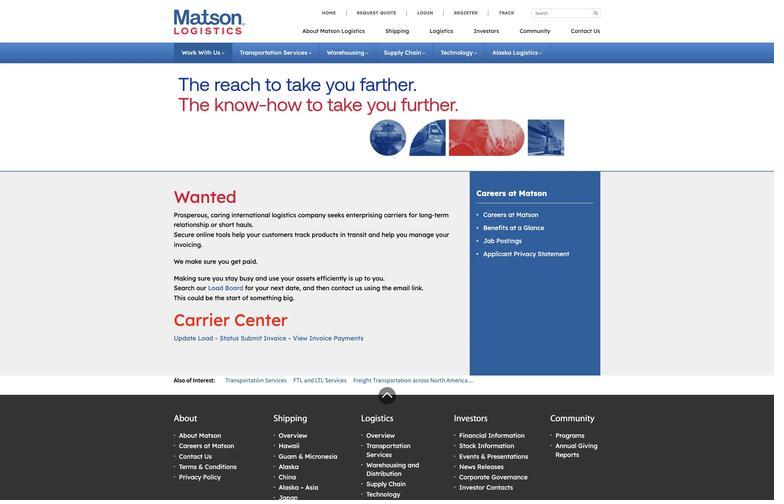 Task type: describe. For each thing, give the bounding box(es) containing it.
community link
[[510, 25, 561, 40]]

also of interest:
[[174, 377, 215, 385]]

request quote link
[[347, 10, 407, 16]]

events & presentations link
[[460, 453, 529, 461]]

customers
[[262, 231, 293, 239]]

1 vertical spatial alaska
[[279, 463, 299, 471]]

work
[[182, 49, 197, 56]]

contact inside the top menu navigation
[[572, 28, 593, 34]]

long-
[[420, 211, 435, 219]]

freight transportation across north america.... link
[[354, 377, 474, 385]]

applicant
[[484, 250, 513, 258]]

request
[[357, 10, 379, 15]]

center
[[235, 310, 288, 330]]

conditions
[[205, 463, 237, 471]]

warehousing and distribution link
[[367, 462, 420, 478]]

then
[[316, 284, 330, 292]]

benefits at a glance link
[[484, 224, 545, 232]]

news
[[460, 463, 476, 471]]

1 vertical spatial careers at matson
[[484, 211, 539, 219]]

register link
[[444, 10, 489, 16]]

date,
[[286, 284, 301, 292]]

logistics down community 'link'
[[514, 49, 539, 56]]

login
[[418, 10, 434, 15]]

0 horizontal spatial careers at matson link
[[179, 443, 234, 450]]

privacy inside "about matson careers at matson contact us terms & conditions privacy policy"
[[179, 474, 202, 482]]

1 vertical spatial careers
[[484, 211, 507, 219]]

payments
[[334, 334, 364, 342]]

busy
[[240, 275, 254, 283]]

technology link for warehousing and distribution link in the bottom of the page
[[367, 491, 401, 499]]

caring
[[211, 211, 230, 219]]

track
[[499, 10, 515, 15]]

ftl and ltl services link
[[294, 377, 347, 385]]

shipping link
[[376, 25, 420, 40]]

matson logistics image
[[174, 10, 245, 34]]

work with us link
[[182, 49, 225, 56]]

track link
[[489, 10, 515, 16]]

using
[[364, 284, 381, 292]]

programs
[[556, 432, 585, 440]]

we
[[174, 258, 184, 266]]

china link
[[279, 474, 296, 482]]

giving
[[579, 443, 598, 450]]

sure inside making sure you stay busy and use your assets efficiently is up to you. search our load board for your next date, and then contact us using the email link. this could be the start of something big.
[[198, 275, 211, 283]]

transit
[[348, 231, 367, 239]]

something
[[250, 294, 282, 302]]

terms & conditions link
[[179, 463, 237, 471]]

making sure you stay busy and use your assets efficiently is up to you. search our load board for your next date, and then contact us using the email link. this could be the start of something big.
[[174, 275, 424, 302]]

ftl
[[294, 377, 303, 385]]

of inside making sure you stay busy and use your assets efficiently is up to you. search our load board for your next date, and then contact us using the email link. this could be the start of something big.
[[242, 294, 249, 302]]

1 help from the left
[[232, 231, 245, 239]]

your down hauls.
[[247, 231, 260, 239]]

glance
[[524, 224, 545, 232]]

1 vertical spatial transportation services
[[226, 377, 287, 385]]

make
[[185, 258, 202, 266]]

alaska services image
[[179, 71, 596, 162]]

0 vertical spatial information
[[489, 432, 525, 440]]

careers at matson section
[[461, 172, 610, 376]]

backtop image
[[379, 388, 396, 405]]

statement
[[538, 250, 570, 258]]

status
[[220, 334, 239, 342]]

us
[[356, 284, 363, 292]]

track
[[295, 231, 310, 239]]

releases
[[478, 463, 504, 471]]

wanted
[[174, 187, 237, 207]]

our
[[197, 284, 207, 292]]

to
[[365, 275, 371, 283]]

paid.
[[243, 258, 258, 266]]

is
[[349, 275, 354, 283]]

email
[[394, 284, 410, 292]]

programs annual giving reports
[[556, 432, 598, 459]]

logistics inside "logistics" link
[[430, 28, 454, 34]]

update load – status submit invoice – view invoice payments
[[174, 334, 364, 342]]

job postings link
[[484, 237, 522, 245]]

& inside overview hawaii guam & micronesia alaska china alaska – asia
[[299, 453, 303, 461]]

1 invoice from the left
[[264, 334, 287, 342]]

prosperous,
[[174, 211, 209, 219]]

for inside making sure you stay busy and use your assets efficiently is up to you. search our load board for your next date, and then contact us using the email link. this could be the start of something big.
[[245, 284, 254, 292]]

america....
[[447, 377, 474, 385]]

alaska logistics link
[[493, 49, 543, 56]]

up
[[355, 275, 363, 283]]

in
[[341, 231, 346, 239]]

be
[[206, 294, 213, 302]]

alaska link
[[279, 463, 299, 471]]

overview for transportation
[[367, 432, 395, 440]]

hawaii
[[279, 443, 300, 450]]

reports
[[556, 451, 580, 459]]

home link
[[322, 10, 347, 16]]

work with us
[[182, 49, 221, 56]]

view
[[293, 334, 308, 342]]

& inside "about matson careers at matson contact us terms & conditions privacy policy"
[[199, 463, 203, 471]]

about matson logistics link
[[303, 25, 376, 40]]

search
[[174, 284, 195, 292]]

transportation services link for warehousing and distribution link in the bottom of the page
[[367, 443, 411, 459]]

secure
[[174, 231, 195, 239]]

0 horizontal spatial warehousing
[[327, 49, 365, 56]]

contacts
[[487, 484, 514, 492]]

0 vertical spatial chain
[[405, 49, 422, 56]]

with
[[199, 49, 212, 56]]

hauls.
[[236, 221, 254, 229]]

privacy inside careers at matson "section"
[[514, 250, 537, 258]]

& inside the financial information stock information events & presentations news releases corporate governance investor contacts
[[481, 453, 486, 461]]

2 vertical spatial alaska
[[279, 484, 299, 492]]

0 vertical spatial careers at matson link
[[484, 211, 539, 219]]

online
[[196, 231, 214, 239]]

carrier
[[174, 310, 230, 330]]

supply inside overview transportation services warehousing and distribution supply chain technology
[[367, 481, 387, 489]]

asia
[[306, 484, 319, 492]]

policy
[[203, 474, 221, 482]]

1 vertical spatial contact us link
[[179, 453, 212, 461]]

board
[[225, 284, 244, 292]]

across
[[413, 377, 430, 385]]

or
[[211, 221, 217, 229]]

could
[[188, 294, 204, 302]]

1 vertical spatial load
[[198, 334, 213, 342]]

freight
[[354, 377, 372, 385]]

alaska – asia link
[[279, 484, 319, 492]]

0 vertical spatial supply
[[384, 49, 404, 56]]

programs link
[[556, 432, 585, 440]]

for inside prosperous, caring international logistics company seeks enterprising carriers for long-term relationship or short hauls. secure online tools help your customers track products in transit and help you manage your invoicing.
[[409, 211, 418, 219]]

2 invoice from the left
[[310, 334, 332, 342]]



Task type: locate. For each thing, give the bounding box(es) containing it.
technology down the top menu navigation
[[441, 49, 473, 56]]

load board link
[[208, 284, 244, 292]]

home
[[322, 10, 336, 15]]

register
[[455, 10, 478, 15]]

logistics inside footer
[[362, 415, 394, 424]]

0 horizontal spatial help
[[232, 231, 245, 239]]

– left the status
[[215, 334, 218, 342]]

1 horizontal spatial the
[[382, 284, 392, 292]]

2 overview from the left
[[367, 432, 395, 440]]

and inside overview transportation services warehousing and distribution supply chain technology
[[408, 462, 420, 469]]

community inside footer
[[551, 415, 595, 424]]

1 horizontal spatial invoice
[[310, 334, 332, 342]]

quote
[[380, 10, 397, 15]]

0 vertical spatial supply chain link
[[384, 49, 426, 56]]

0 vertical spatial you
[[397, 231, 408, 239]]

2 help from the left
[[382, 231, 395, 239]]

1 vertical spatial us
[[213, 49, 221, 56]]

0 horizontal spatial the
[[215, 294, 225, 302]]

invoice
[[264, 334, 287, 342], [310, 334, 332, 342]]

corporate governance link
[[460, 474, 528, 482]]

1 vertical spatial technology link
[[367, 491, 401, 499]]

about for about matson careers at matson contact us terms & conditions privacy policy
[[179, 432, 197, 440]]

investor contacts link
[[460, 484, 514, 492]]

1 vertical spatial about
[[174, 415, 197, 424]]

china
[[279, 474, 296, 482]]

0 horizontal spatial overview
[[279, 432, 308, 440]]

financial information stock information events & presentations news releases corporate governance investor contacts
[[460, 432, 529, 492]]

0 vertical spatial alaska
[[493, 49, 512, 56]]

next
[[271, 284, 284, 292]]

0 horizontal spatial contact
[[179, 453, 203, 461]]

supply chain link
[[384, 49, 426, 56], [367, 481, 406, 489]]

1 vertical spatial investors
[[455, 415, 488, 424]]

distribution
[[367, 470, 402, 478]]

1 horizontal spatial privacy
[[514, 250, 537, 258]]

0 horizontal spatial shipping
[[274, 415, 308, 424]]

contact us link down search search box
[[561, 25, 601, 40]]

0 horizontal spatial contact us link
[[179, 453, 212, 461]]

you inside making sure you stay busy and use your assets efficiently is up to you. search our load board for your next date, and then contact us using the email link. this could be the start of something big.
[[212, 275, 224, 283]]

logistics
[[342, 28, 365, 34], [430, 28, 454, 34], [514, 49, 539, 56], [362, 415, 394, 424]]

of right start
[[242, 294, 249, 302]]

1 vertical spatial shipping
[[274, 415, 308, 424]]

alaska down china
[[279, 484, 299, 492]]

we make sure you get paid.
[[174, 258, 258, 266]]

investors down track link on the top
[[474, 28, 500, 34]]

privacy down terms
[[179, 474, 202, 482]]

sure
[[204, 258, 217, 266], [198, 275, 211, 283]]

0 horizontal spatial privacy
[[179, 474, 202, 482]]

0 vertical spatial technology
[[441, 49, 473, 56]]

Search search field
[[532, 9, 601, 18]]

north
[[431, 377, 446, 385]]

services
[[284, 49, 308, 56], [265, 377, 287, 385], [325, 377, 347, 385], [367, 451, 392, 459]]

information up events & presentations link in the right bottom of the page
[[478, 443, 515, 450]]

about for about
[[174, 415, 197, 424]]

the right the be
[[215, 294, 225, 302]]

warehousing up distribution at bottom
[[367, 462, 406, 469]]

sure up our
[[198, 275, 211, 283]]

overview link for logistics
[[367, 432, 395, 440]]

you.
[[373, 275, 385, 283]]

0 vertical spatial contact us link
[[561, 25, 601, 40]]

1 overview link from the left
[[279, 432, 308, 440]]

financial
[[460, 432, 487, 440]]

privacy
[[514, 250, 537, 258], [179, 474, 202, 482]]

chain down shipping link
[[405, 49, 422, 56]]

us down search icon
[[594, 28, 601, 34]]

0 vertical spatial for
[[409, 211, 418, 219]]

contact down search search box
[[572, 28, 593, 34]]

community up alaska logistics 'link'
[[520, 28, 551, 34]]

supply chain link for technology link for warehousing and distribution link in the bottom of the page
[[367, 481, 406, 489]]

enterprising
[[346, 211, 383, 219]]

transportation services link for warehousing link
[[240, 49, 312, 56]]

help down carriers
[[382, 231, 395, 239]]

1 vertical spatial for
[[245, 284, 254, 292]]

your up the something on the left bottom
[[256, 284, 269, 292]]

warehousing inside overview transportation services warehousing and distribution supply chain technology
[[367, 462, 406, 469]]

about inside "link"
[[303, 28, 319, 34]]

logistics down the backtop image
[[362, 415, 394, 424]]

stock
[[460, 443, 477, 450]]

0 vertical spatial contact
[[572, 28, 593, 34]]

top menu navigation
[[303, 25, 601, 40]]

0 horizontal spatial invoice
[[264, 334, 287, 342]]

1 vertical spatial supply chain link
[[367, 481, 406, 489]]

shipping inside footer
[[274, 415, 308, 424]]

0 horizontal spatial –
[[215, 334, 218, 342]]

sure right make
[[204, 258, 217, 266]]

request quote
[[357, 10, 397, 15]]

1 horizontal spatial help
[[382, 231, 395, 239]]

0 vertical spatial sure
[[204, 258, 217, 266]]

contact inside "about matson careers at matson contact us terms & conditions privacy policy"
[[179, 453, 203, 461]]

2 horizontal spatial &
[[481, 453, 486, 461]]

for left long-
[[409, 211, 418, 219]]

– inside overview hawaii guam & micronesia alaska china alaska – asia
[[301, 484, 304, 492]]

0 vertical spatial community
[[520, 28, 551, 34]]

financial information link
[[460, 432, 525, 440]]

you left manage
[[397, 231, 408, 239]]

interest:
[[193, 377, 215, 385]]

stay
[[225, 275, 238, 283]]

0 vertical spatial careers at matson
[[477, 189, 548, 198]]

ftl and ltl services
[[294, 377, 347, 385]]

us inside "about matson careers at matson contact us terms & conditions privacy policy"
[[205, 453, 212, 461]]

the down you.
[[382, 284, 392, 292]]

company
[[298, 211, 326, 219]]

1 horizontal spatial –
[[288, 334, 292, 342]]

1 vertical spatial technology
[[367, 491, 401, 499]]

technology link down the top menu navigation
[[441, 49, 478, 56]]

privacy down postings
[[514, 250, 537, 258]]

& right guam
[[299, 453, 303, 461]]

– left view
[[288, 334, 292, 342]]

overview for hawaii
[[279, 432, 308, 440]]

you inside prosperous, caring international logistics company seeks enterprising carriers for long-term relationship or short hauls. secure online tools help your customers track products in transit and help you manage your invoicing.
[[397, 231, 408, 239]]

1 vertical spatial privacy
[[179, 474, 202, 482]]

contact us
[[572, 28, 601, 34]]

contact up terms
[[179, 453, 203, 461]]

chain inside overview transportation services warehousing and distribution supply chain technology
[[389, 481, 406, 489]]

contact us link up terms
[[179, 453, 212, 461]]

transportation
[[240, 49, 282, 56], [226, 377, 264, 385], [373, 377, 412, 385], [367, 443, 411, 450]]

us right with
[[213, 49, 221, 56]]

services inside overview transportation services warehousing and distribution supply chain technology
[[367, 451, 392, 459]]

careers at matson
[[477, 189, 548, 198], [484, 211, 539, 219]]

community up programs link
[[551, 415, 595, 424]]

also
[[174, 377, 185, 385]]

logistics link
[[420, 25, 464, 40]]

of right also
[[186, 377, 192, 385]]

about inside "about matson careers at matson contact us terms & conditions privacy policy"
[[179, 432, 197, 440]]

your down the "term" on the right top
[[436, 231, 450, 239]]

0 horizontal spatial for
[[245, 284, 254, 292]]

technology down distribution at bottom
[[367, 491, 401, 499]]

technology link for warehousing link
[[441, 49, 478, 56]]

of
[[242, 294, 249, 302], [186, 377, 192, 385]]

2 vertical spatial about
[[179, 432, 197, 440]]

carrier center
[[174, 310, 288, 330]]

annual
[[556, 443, 577, 450]]

us
[[594, 28, 601, 34], [213, 49, 221, 56], [205, 453, 212, 461]]

help down hauls.
[[232, 231, 245, 239]]

about
[[303, 28, 319, 34], [174, 415, 197, 424], [179, 432, 197, 440]]

0 horizontal spatial &
[[199, 463, 203, 471]]

transportation inside overview transportation services warehousing and distribution supply chain technology
[[367, 443, 411, 450]]

0 vertical spatial us
[[594, 28, 601, 34]]

investors
[[474, 28, 500, 34], [455, 415, 488, 424]]

at inside "about matson careers at matson contact us terms & conditions privacy policy"
[[204, 443, 210, 450]]

alaska down guam
[[279, 463, 299, 471]]

0 vertical spatial about
[[303, 28, 319, 34]]

logistics up warehousing link
[[342, 28, 365, 34]]

micronesia
[[305, 453, 338, 461]]

events
[[460, 453, 480, 461]]

job
[[484, 237, 495, 245]]

load up the be
[[208, 284, 224, 292]]

0 vertical spatial transportation services
[[240, 49, 308, 56]]

0 horizontal spatial technology link
[[367, 491, 401, 499]]

investors up financial
[[455, 415, 488, 424]]

overview
[[279, 432, 308, 440], [367, 432, 395, 440]]

invoice down center
[[264, 334, 287, 342]]

shipping inside the top menu navigation
[[386, 28, 410, 34]]

1 horizontal spatial technology link
[[441, 49, 478, 56]]

1 vertical spatial contact
[[179, 453, 203, 461]]

investors inside the top menu navigation
[[474, 28, 500, 34]]

privacy policy link
[[179, 474, 221, 482]]

–
[[215, 334, 218, 342], [288, 334, 292, 342], [301, 484, 304, 492]]

shipping up hawaii link
[[274, 415, 308, 424]]

logistics down the login
[[430, 28, 454, 34]]

start
[[226, 294, 241, 302]]

alaska down investors link on the top
[[493, 49, 512, 56]]

1 horizontal spatial careers at matson link
[[484, 211, 539, 219]]

1 horizontal spatial of
[[242, 294, 249, 302]]

1 vertical spatial sure
[[198, 275, 211, 283]]

invoice right view
[[310, 334, 332, 342]]

1 horizontal spatial for
[[409, 211, 418, 219]]

1 horizontal spatial contact us link
[[561, 25, 601, 40]]

freight transportation across north america....
[[354, 377, 474, 385]]

technology link
[[441, 49, 478, 56], [367, 491, 401, 499]]

logistics inside about matson logistics "link"
[[342, 28, 365, 34]]

careers at matson link down about matson link on the bottom
[[179, 443, 234, 450]]

you
[[397, 231, 408, 239], [218, 258, 229, 266], [212, 275, 224, 283]]

governance
[[492, 474, 528, 482]]

2 vertical spatial transportation services link
[[367, 443, 411, 459]]

supply chain link for technology link for warehousing link
[[384, 49, 426, 56]]

careers inside "about matson careers at matson contact us terms & conditions privacy policy"
[[179, 443, 202, 450]]

0 horizontal spatial us
[[205, 453, 212, 461]]

1 vertical spatial of
[[186, 377, 192, 385]]

information up presentations
[[489, 432, 525, 440]]

this
[[174, 294, 186, 302]]

0 vertical spatial load
[[208, 284, 224, 292]]

about for about matson logistics
[[303, 28, 319, 34]]

for down busy
[[245, 284, 254, 292]]

postings
[[497, 237, 522, 245]]

technology link down distribution at bottom
[[367, 491, 401, 499]]

load
[[208, 284, 224, 292], [198, 334, 213, 342]]

load down carrier
[[198, 334, 213, 342]]

you up load board link
[[212, 275, 224, 283]]

and
[[369, 231, 380, 239], [256, 275, 267, 283], [303, 284, 315, 292], [304, 377, 314, 385], [408, 462, 420, 469]]

chain
[[405, 49, 422, 56], [389, 481, 406, 489]]

1 overview from the left
[[279, 432, 308, 440]]

overview inside overview transportation services warehousing and distribution supply chain technology
[[367, 432, 395, 440]]

0 vertical spatial of
[[242, 294, 249, 302]]

presentations
[[488, 453, 529, 461]]

technology inside overview transportation services warehousing and distribution supply chain technology
[[367, 491, 401, 499]]

0 vertical spatial investors
[[474, 28, 500, 34]]

supply chain
[[384, 49, 422, 56]]

1 vertical spatial careers at matson link
[[179, 443, 234, 450]]

1 vertical spatial information
[[478, 443, 515, 450]]

0 horizontal spatial overview link
[[279, 432, 308, 440]]

load inside making sure you stay busy and use your assets efficiently is up to you. search our load board for your next date, and then contact us using the email link. this could be the start of something big.
[[208, 284, 224, 292]]

0 horizontal spatial technology
[[367, 491, 401, 499]]

0 vertical spatial the
[[382, 284, 392, 292]]

supply down shipping link
[[384, 49, 404, 56]]

footer containing about
[[0, 388, 775, 501]]

ltl
[[316, 377, 324, 385]]

2 overview link from the left
[[367, 432, 395, 440]]

2 vertical spatial us
[[205, 453, 212, 461]]

warehousing down about matson logistics "link"
[[327, 49, 365, 56]]

carriers
[[384, 211, 407, 219]]

prosperous, caring international logistics company seeks enterprising carriers for long-term relationship or short hauls. secure online tools help your customers track products in transit and help you manage your invoicing.
[[174, 211, 450, 249]]

about matson careers at matson contact us terms & conditions privacy policy
[[179, 432, 237, 482]]

0 horizontal spatial of
[[186, 377, 192, 385]]

you left get
[[218, 258, 229, 266]]

us inside the top menu navigation
[[594, 28, 601, 34]]

shipping down quote
[[386, 28, 410, 34]]

1 horizontal spatial shipping
[[386, 28, 410, 34]]

at
[[509, 189, 517, 198], [509, 211, 515, 219], [510, 224, 517, 232], [204, 443, 210, 450]]

your
[[247, 231, 260, 239], [436, 231, 450, 239], [281, 275, 295, 283], [256, 284, 269, 292]]

products
[[312, 231, 339, 239]]

2 horizontal spatial us
[[594, 28, 601, 34]]

footer
[[0, 388, 775, 501]]

corporate
[[460, 474, 490, 482]]

overview link for shipping
[[279, 432, 308, 440]]

and inside prosperous, caring international logistics company seeks enterprising carriers for long-term relationship or short hauls. secure online tools help your customers track products in transit and help you manage your invoicing.
[[369, 231, 380, 239]]

matson inside "link"
[[320, 28, 340, 34]]

the
[[382, 284, 392, 292], [215, 294, 225, 302]]

0 vertical spatial shipping
[[386, 28, 410, 34]]

1 horizontal spatial warehousing
[[367, 462, 406, 469]]

hawaii link
[[279, 443, 300, 450]]

0 vertical spatial transportation services link
[[240, 49, 312, 56]]

1 horizontal spatial us
[[213, 49, 221, 56]]

1 horizontal spatial contact
[[572, 28, 593, 34]]

2 vertical spatial careers
[[179, 443, 202, 450]]

supply
[[384, 49, 404, 56], [367, 481, 387, 489]]

& up news releases link on the bottom of the page
[[481, 453, 486, 461]]

careers at matson link up benefits at a glance link
[[484, 211, 539, 219]]

applicant privacy statement link
[[484, 250, 570, 258]]

0 vertical spatial privacy
[[514, 250, 537, 258]]

1 vertical spatial community
[[551, 415, 595, 424]]

& up privacy policy link
[[199, 463, 203, 471]]

1 vertical spatial warehousing
[[367, 462, 406, 469]]

search image
[[594, 11, 599, 15]]

1 vertical spatial the
[[215, 294, 225, 302]]

investor
[[460, 484, 485, 492]]

1 horizontal spatial &
[[299, 453, 303, 461]]

None search field
[[532, 9, 601, 18]]

0 vertical spatial warehousing
[[327, 49, 365, 56]]

overview link
[[279, 432, 308, 440], [367, 432, 395, 440]]

1 horizontal spatial overview link
[[367, 432, 395, 440]]

community inside 'link'
[[520, 28, 551, 34]]

0 vertical spatial careers
[[477, 189, 507, 198]]

1 horizontal spatial technology
[[441, 49, 473, 56]]

1 vertical spatial chain
[[389, 481, 406, 489]]

0 vertical spatial technology link
[[441, 49, 478, 56]]

assets
[[296, 275, 315, 283]]

making
[[174, 275, 196, 283]]

chain down warehousing and distribution link in the bottom of the page
[[389, 481, 406, 489]]

supply chain link down shipping link
[[384, 49, 426, 56]]

link.
[[412, 284, 424, 292]]

1 vertical spatial transportation services link
[[226, 377, 287, 385]]

overview inside overview hawaii guam & micronesia alaska china alaska – asia
[[279, 432, 308, 440]]

2 vertical spatial you
[[212, 275, 224, 283]]

supply down distribution at bottom
[[367, 481, 387, 489]]

2 horizontal spatial –
[[301, 484, 304, 492]]

us up terms & conditions link
[[205, 453, 212, 461]]

your up date,
[[281, 275, 295, 283]]

1 vertical spatial you
[[218, 258, 229, 266]]

supply chain link down distribution at bottom
[[367, 481, 406, 489]]

1 vertical spatial supply
[[367, 481, 387, 489]]

– left the asia
[[301, 484, 304, 492]]

1 horizontal spatial overview
[[367, 432, 395, 440]]



Task type: vqa. For each thing, say whether or not it's contained in the screenshot.
Vehicle Shipping LINK
no



